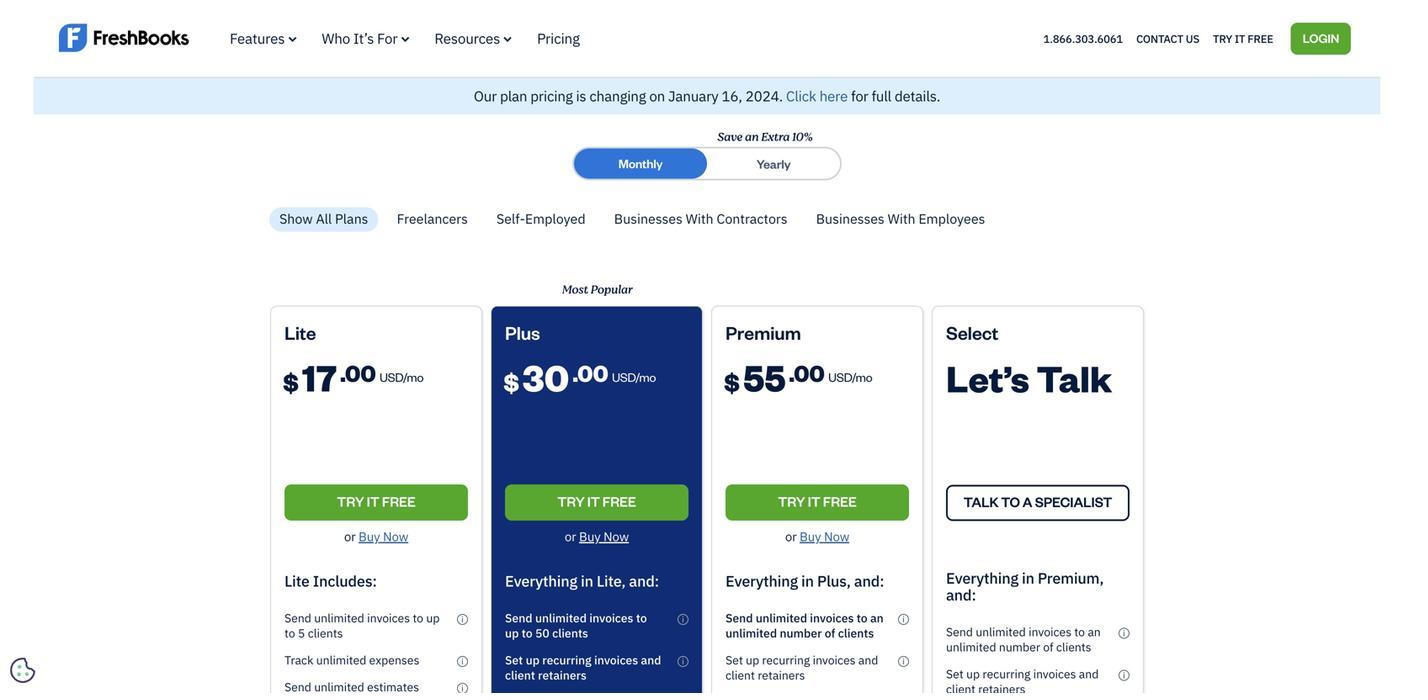 Task type: vqa. For each thing, say whether or not it's contained in the screenshot.
'great place to work 2021 logo'
no



Task type: describe. For each thing, give the bounding box(es) containing it.
clients down premium,
[[1056, 640, 1091, 655]]

our
[[474, 87, 497, 105]]

login
[[1303, 30, 1339, 46]]

unlimited inside send unlimited invoices to up to 5 clients
[[314, 611, 364, 626]]

resources
[[435, 29, 500, 48]]

everything for select
[[946, 569, 1019, 588]]

2 try it free from the left
[[558, 493, 636, 510]]

try for try it free link corresponding to lite
[[337, 493, 364, 510]]

send unlimited invoices to an unlimited number of clients for select
[[946, 625, 1101, 655]]

features link
[[230, 29, 297, 48]]

contractors
[[717, 210, 788, 228]]

up inside send unlimited invoices to up to 50 clients
[[505, 626, 519, 641]]

lite includes:
[[285, 571, 377, 591]]

2 or buy now from the left
[[565, 529, 629, 545]]

.00 usd/mo for lite
[[340, 358, 424, 388]]

0 horizontal spatial client
[[505, 668, 535, 683]]

or buy now for premium
[[785, 529, 849, 545]]

2 usd/mo from the left
[[612, 369, 656, 385]]

invoices inside send unlimited invoices to up to 5 clients
[[367, 611, 410, 626]]

on
[[649, 87, 665, 105]]

usd/mo for lite
[[380, 369, 424, 385]]

it for lite
[[367, 493, 379, 510]]

5
[[298, 626, 305, 641]]

all
[[316, 210, 332, 228]]

client for select
[[946, 682, 976, 694]]

up for everything in plus, and:
[[746, 653, 759, 668]]

for
[[377, 29, 398, 48]]

select
[[946, 321, 998, 344]]

now for premium
[[824, 529, 849, 545]]

try it free for lite
[[337, 493, 416, 510]]

it's
[[353, 29, 374, 48]]

or for lite
[[344, 529, 356, 545]]

clients inside send unlimited invoices to up to 5 clients
[[308, 626, 343, 641]]

2 buy now link from the left
[[579, 529, 629, 545]]

try it free for premium
[[778, 493, 857, 510]]

2 .00 from the left
[[573, 358, 608, 388]]

50
[[535, 626, 549, 641]]

with for contractors
[[686, 210, 714, 228]]

everything in plus, and:
[[726, 571, 884, 591]]

1.866.303.6061 link
[[1044, 31, 1123, 46]]

usd/mo for premium
[[828, 369, 873, 385]]

0 horizontal spatial recurring
[[542, 653, 592, 668]]

us
[[1186, 31, 1200, 46]]

premium,
[[1038, 569, 1104, 588]]

pricing
[[530, 87, 573, 105]]

0 horizontal spatial an
[[745, 128, 758, 146]]

here
[[820, 87, 848, 105]]

buy for premium
[[800, 529, 821, 545]]

of for select
[[1043, 640, 1054, 655]]

cookie preferences image
[[10, 658, 35, 684]]

clients inside send unlimited invoices to up to 50 clients
[[552, 626, 588, 641]]

in for premium
[[801, 571, 814, 591]]

everything in premium, and:
[[946, 569, 1104, 605]]

or buy now for lite
[[344, 529, 408, 545]]

employed
[[525, 210, 586, 228]]

number for premium
[[780, 626, 822, 641]]

resources link
[[435, 29, 512, 48]]

employees
[[919, 210, 985, 228]]

unlimited inside send unlimited invoices to up to 50 clients
[[535, 611, 587, 626]]

is
[[576, 87, 586, 105]]

with for employees
[[888, 210, 915, 228]]

send for select
[[946, 625, 973, 640]]

let's talk
[[946, 354, 1112, 401]]

try for try it free link
[[1213, 31, 1232, 46]]

extra
[[761, 128, 789, 146]]

0 horizontal spatial set
[[505, 653, 523, 668]]

pricing link
[[537, 29, 580, 48]]

to left 5
[[285, 626, 295, 641]]

it for premium
[[808, 493, 820, 510]]

let's
[[946, 354, 1029, 401]]

try it free
[[1213, 31, 1273, 46]]

plans
[[335, 210, 368, 228]]

try for try it free link corresponding to premium
[[778, 493, 805, 510]]

to down 'everything in lite, and:'
[[636, 611, 647, 626]]

buy for lite
[[359, 529, 380, 545]]

up inside send unlimited invoices to up to 5 clients
[[426, 611, 440, 626]]

0 horizontal spatial everything
[[505, 571, 577, 591]]

set for premium
[[726, 653, 743, 668]]

retainers for select
[[978, 682, 1026, 694]]

client for premium
[[726, 668, 755, 683]]

$ for premium
[[724, 366, 740, 398]]

set up recurring invoices and client retainers for premium
[[726, 653, 878, 683]]

contact us
[[1136, 31, 1200, 46]]

.00 usd/mo for premium
[[789, 358, 873, 388]]

1.866.303.6061
[[1044, 31, 1123, 46]]

show
[[279, 210, 313, 228]]

2 now from the left
[[604, 529, 629, 545]]

2 or from the left
[[565, 529, 576, 545]]

send for lite
[[285, 611, 311, 626]]

retainers for premium
[[758, 668, 805, 683]]

try it free link for lite
[[285, 485, 468, 521]]

16,
[[722, 87, 742, 105]]

2 buy from the left
[[579, 529, 601, 545]]

self-
[[497, 210, 525, 228]]

plus,
[[817, 571, 851, 591]]

freelancers
[[397, 210, 468, 228]]

who it's for
[[322, 29, 398, 48]]

pricing
[[537, 29, 580, 48]]

expenses
[[369, 653, 419, 668]]

of for premium
[[825, 626, 835, 641]]

details.
[[895, 87, 940, 105]]

it
[[1235, 31, 1245, 46]]



Task type: locate. For each thing, give the bounding box(es) containing it.
and
[[641, 653, 661, 668], [858, 653, 878, 668], [1079, 667, 1099, 682]]

track
[[285, 653, 313, 668]]

try up 'everything in lite, and:'
[[558, 493, 585, 510]]

2 horizontal spatial recurring
[[983, 667, 1031, 682]]

2 horizontal spatial set
[[946, 667, 964, 682]]

2 it from the left
[[587, 493, 600, 510]]

set for select
[[946, 667, 964, 682]]

businesses with employees
[[816, 210, 985, 228]]

1 $ from the left
[[283, 366, 299, 398]]

an for select
[[1088, 625, 1101, 640]]

buy
[[359, 529, 380, 545], [579, 529, 601, 545], [800, 529, 821, 545]]

self-employed
[[497, 210, 586, 228]]

2 with from the left
[[888, 210, 915, 228]]

with
[[686, 210, 714, 228], [888, 210, 915, 228]]

up for everything in lite, and:
[[526, 653, 540, 668]]

2 horizontal spatial or
[[785, 529, 797, 545]]

send down everything in plus, and:
[[726, 611, 753, 626]]

or up 'everything in lite, and:'
[[565, 529, 576, 545]]

free for try it free link corresponding to premium
[[823, 493, 857, 510]]

2 horizontal spatial usd/mo
[[828, 369, 873, 385]]

invoices inside send unlimited invoices to up to 50 clients
[[589, 611, 633, 626]]

i
[[461, 614, 464, 625], [682, 614, 684, 625], [903, 614, 905, 625], [1123, 628, 1125, 639], [461, 656, 464, 667], [682, 656, 684, 667], [903, 656, 905, 667], [1123, 670, 1125, 681]]

send down everything in premium, and:
[[946, 625, 973, 640]]

2 .00 usd/mo from the left
[[573, 358, 656, 388]]

3 it from the left
[[808, 493, 820, 510]]

0 horizontal spatial try it free link
[[285, 485, 468, 521]]

usd/mo
[[380, 369, 424, 385], [612, 369, 656, 385], [828, 369, 873, 385]]

set
[[505, 653, 523, 668], [726, 653, 743, 668], [946, 667, 964, 682]]

try it free link
[[1213, 28, 1273, 49]]

0 horizontal spatial or
[[344, 529, 356, 545]]

2 horizontal spatial and
[[1079, 667, 1099, 682]]

contact
[[1136, 31, 1183, 46]]

a
[[1023, 493, 1032, 511]]

1 or buy now from the left
[[344, 529, 408, 545]]

2024.
[[745, 87, 783, 105]]

.00
[[340, 358, 376, 388], [573, 358, 608, 388], [789, 358, 825, 388]]

3 buy now link from the left
[[800, 529, 849, 545]]

2 horizontal spatial set up recurring invoices and client retainers
[[946, 667, 1099, 694]]

1 horizontal spatial talk
[[1037, 354, 1112, 401]]

number for select
[[999, 640, 1040, 655]]

1 try it free link from the left
[[285, 485, 468, 521]]

everything for premium
[[726, 571, 798, 591]]

in left premium,
[[1022, 569, 1034, 588]]

and for premium
[[858, 653, 878, 668]]

2 $ from the left
[[503, 366, 519, 398]]

1 horizontal spatial client
[[726, 668, 755, 683]]

or
[[344, 529, 356, 545], [565, 529, 576, 545], [785, 529, 797, 545]]

send unlimited invoices to up to 50 clients
[[505, 611, 647, 641]]

2 horizontal spatial try it free link
[[726, 485, 909, 521]]

number down everything in plus, and:
[[780, 626, 822, 641]]

10%
[[792, 128, 812, 146]]

invoices
[[367, 611, 410, 626], [589, 611, 633, 626], [810, 611, 854, 626], [1029, 625, 1072, 640], [594, 653, 638, 668], [813, 653, 856, 668], [1033, 667, 1076, 682]]

or buy now up includes:
[[344, 529, 408, 545]]

january
[[668, 87, 719, 105]]

or buy now up "lite,"
[[565, 529, 629, 545]]

client
[[505, 668, 535, 683], [726, 668, 755, 683], [946, 682, 976, 694]]

1 horizontal spatial or buy now
[[565, 529, 629, 545]]

2 horizontal spatial and:
[[946, 585, 976, 605]]

1 horizontal spatial buy
[[579, 529, 601, 545]]

recurring for select
[[983, 667, 1031, 682]]

send inside send unlimited invoices to up to 50 clients
[[505, 611, 532, 626]]

plus
[[505, 321, 540, 344]]

and: for premium
[[854, 571, 884, 591]]

try it free link for premium
[[726, 485, 909, 521]]

2 horizontal spatial in
[[1022, 569, 1034, 588]]

2 horizontal spatial or buy now
[[785, 529, 849, 545]]

0 horizontal spatial send unlimited invoices to an unlimited number of clients
[[726, 611, 884, 641]]

buy up includes:
[[359, 529, 380, 545]]

1 horizontal spatial an
[[870, 611, 884, 626]]

show all plans
[[279, 210, 368, 228]]

changing
[[590, 87, 646, 105]]

plan
[[500, 87, 527, 105]]

in left "lite,"
[[581, 571, 593, 591]]

send unlimited invoices to an unlimited number of clients for premium
[[726, 611, 884, 641]]

3 .00 usd/mo from the left
[[789, 358, 873, 388]]

1 horizontal spatial of
[[1043, 640, 1054, 655]]

businesses
[[614, 210, 683, 228], [816, 210, 885, 228]]

businesses with contractors
[[614, 210, 788, 228]]

to left a
[[1001, 493, 1020, 511]]

up for everything in premium, and:
[[966, 667, 980, 682]]

0 horizontal spatial of
[[825, 626, 835, 641]]

0 horizontal spatial businesses
[[614, 210, 683, 228]]

send unlimited invoices to up to 5 clients
[[285, 611, 440, 641]]

1 horizontal spatial businesses
[[816, 210, 885, 228]]

2 try it free link from the left
[[505, 485, 689, 521]]

0 horizontal spatial retainers
[[538, 668, 587, 683]]

1 horizontal spatial or
[[565, 529, 576, 545]]

0 horizontal spatial in
[[581, 571, 593, 591]]

3 or buy now from the left
[[785, 529, 849, 545]]

an right save
[[745, 128, 758, 146]]

1 horizontal spatial usd/mo
[[612, 369, 656, 385]]

buy now link up the plus,
[[800, 529, 849, 545]]

2 horizontal spatial an
[[1088, 625, 1101, 640]]

try inside try it free link
[[1213, 31, 1232, 46]]

2 businesses from the left
[[816, 210, 885, 228]]

$
[[283, 366, 299, 398], [503, 366, 519, 398], [724, 366, 740, 398]]

1 .00 usd/mo from the left
[[340, 358, 424, 388]]

0 horizontal spatial and:
[[629, 571, 659, 591]]

clients right 50
[[552, 626, 588, 641]]

specialist
[[1035, 493, 1112, 511]]

lite,
[[597, 571, 626, 591]]

1 businesses from the left
[[614, 210, 683, 228]]

recurring for premium
[[762, 653, 810, 668]]

try up everything in plus, and:
[[778, 493, 805, 510]]

.00 for premium
[[789, 358, 825, 388]]

buy up 'everything in lite, and:'
[[579, 529, 601, 545]]

talk to a specialist
[[964, 493, 1112, 511]]

send
[[285, 611, 311, 626], [505, 611, 532, 626], [726, 611, 753, 626], [946, 625, 973, 640]]

buy now link
[[359, 529, 408, 545], [579, 529, 629, 545], [800, 529, 849, 545]]

1 horizontal spatial with
[[888, 210, 915, 228]]

2 horizontal spatial .00 usd/mo
[[789, 358, 873, 388]]

to
[[1001, 493, 1020, 511], [413, 611, 423, 626], [636, 611, 647, 626], [857, 611, 868, 626], [1074, 625, 1085, 640], [285, 626, 295, 641], [522, 626, 533, 641]]

buy now link up includes:
[[359, 529, 408, 545]]

3 now from the left
[[824, 529, 849, 545]]

1 horizontal spatial $
[[503, 366, 519, 398]]

everything
[[946, 569, 1019, 588], [505, 571, 577, 591], [726, 571, 798, 591]]

try
[[1213, 31, 1232, 46], [337, 493, 364, 510], [558, 493, 585, 510], [778, 493, 805, 510]]

0 horizontal spatial try it free
[[337, 493, 416, 510]]

0 horizontal spatial and
[[641, 653, 661, 668]]

0 horizontal spatial buy now link
[[359, 529, 408, 545]]

1 vertical spatial talk
[[964, 493, 999, 511]]

3 $ from the left
[[724, 366, 740, 398]]

0 horizontal spatial with
[[686, 210, 714, 228]]

now for lite
[[383, 529, 408, 545]]

contact us link
[[1136, 28, 1200, 49]]

0 horizontal spatial number
[[780, 626, 822, 641]]

unlimited
[[314, 611, 364, 626], [535, 611, 587, 626], [756, 611, 807, 626], [976, 625, 1026, 640], [726, 626, 777, 641], [946, 640, 996, 655], [316, 653, 366, 668]]

1 horizontal spatial in
[[801, 571, 814, 591]]

1 usd/mo from the left
[[380, 369, 424, 385]]

businesses for businesses with contractors
[[614, 210, 683, 228]]

with left employees
[[888, 210, 915, 228]]

of
[[825, 626, 835, 641], [1043, 640, 1054, 655]]

and for select
[[1079, 667, 1099, 682]]

or buy now
[[344, 529, 408, 545], [565, 529, 629, 545], [785, 529, 849, 545]]

login link
[[1291, 23, 1351, 55]]

1 horizontal spatial and
[[858, 653, 878, 668]]

2 lite from the top
[[285, 571, 310, 591]]

2 horizontal spatial $
[[724, 366, 740, 398]]

or for premium
[[785, 529, 797, 545]]

1 it from the left
[[367, 493, 379, 510]]

an for premium
[[870, 611, 884, 626]]

0 horizontal spatial buy
[[359, 529, 380, 545]]

1 vertical spatial lite
[[285, 571, 310, 591]]

send unlimited invoices to an unlimited number of clients down everything in plus, and:
[[726, 611, 884, 641]]

2 horizontal spatial everything
[[946, 569, 1019, 588]]

and: inside everything in premium, and:
[[946, 585, 976, 605]]

1 horizontal spatial .00 usd/mo
[[573, 358, 656, 388]]

1 horizontal spatial everything
[[726, 571, 798, 591]]

1 horizontal spatial now
[[604, 529, 629, 545]]

with left contractors
[[686, 210, 714, 228]]

features
[[230, 29, 285, 48]]

0 horizontal spatial .00
[[340, 358, 376, 388]]

free
[[1248, 31, 1273, 46], [382, 493, 416, 510], [602, 493, 636, 510], [823, 493, 857, 510]]

3 usd/mo from the left
[[828, 369, 873, 385]]

0 vertical spatial lite
[[285, 321, 316, 344]]

1 horizontal spatial number
[[999, 640, 1040, 655]]

includes:
[[313, 571, 377, 591]]

1 horizontal spatial buy now link
[[579, 529, 629, 545]]

1 horizontal spatial .00
[[573, 358, 608, 388]]

in left the plus,
[[801, 571, 814, 591]]

2 horizontal spatial client
[[946, 682, 976, 694]]

our plan pricing is changing on january 16, 2024. click here for full details.
[[474, 87, 940, 105]]

send up the track
[[285, 611, 311, 626]]

in
[[1022, 569, 1034, 588], [581, 571, 593, 591], [801, 571, 814, 591]]

2 horizontal spatial buy now link
[[800, 529, 849, 545]]

1 horizontal spatial set
[[726, 653, 743, 668]]

to left 50
[[522, 626, 533, 641]]

set up recurring invoices and client retainers
[[505, 653, 661, 683], [726, 653, 878, 683], [946, 667, 1099, 694]]

1 buy from the left
[[359, 529, 380, 545]]

0 horizontal spatial set up recurring invoices and client retainers
[[505, 653, 661, 683]]

3 try it free link from the left
[[726, 485, 909, 521]]

2 horizontal spatial retainers
[[978, 682, 1026, 694]]

0 horizontal spatial it
[[367, 493, 379, 510]]

$ for lite
[[283, 366, 299, 398]]

0 vertical spatial talk
[[1037, 354, 1112, 401]]

in inside everything in premium, and:
[[1022, 569, 1034, 588]]

try it free
[[337, 493, 416, 510], [558, 493, 636, 510], [778, 493, 857, 510]]

1 horizontal spatial retainers
[[758, 668, 805, 683]]

premium
[[726, 321, 801, 344]]

for
[[851, 87, 868, 105]]

0 horizontal spatial $
[[283, 366, 299, 398]]

retainers
[[538, 668, 587, 683], [758, 668, 805, 683], [978, 682, 1026, 694]]

track unlimited expenses
[[285, 653, 419, 668]]

1 lite from the top
[[285, 321, 316, 344]]

who
[[322, 29, 350, 48]]

try it free link
[[285, 485, 468, 521], [505, 485, 689, 521], [726, 485, 909, 521]]

0 horizontal spatial or buy now
[[344, 529, 408, 545]]

1 horizontal spatial and:
[[854, 571, 884, 591]]

0 horizontal spatial now
[[383, 529, 408, 545]]

lite for lite
[[285, 321, 316, 344]]

1 now from the left
[[383, 529, 408, 545]]

1 horizontal spatial it
[[587, 493, 600, 510]]

clients right 5
[[308, 626, 343, 641]]

buy now link for premium
[[800, 529, 849, 545]]

lite
[[285, 321, 316, 344], [285, 571, 310, 591]]

buy now link for lite
[[359, 529, 408, 545]]

an
[[745, 128, 758, 146], [870, 611, 884, 626], [1088, 625, 1101, 640]]

3 or from the left
[[785, 529, 797, 545]]

or up everything in plus, and:
[[785, 529, 797, 545]]

free for try it free link corresponding to lite
[[382, 493, 416, 510]]

2 horizontal spatial try it free
[[778, 493, 857, 510]]

clients
[[308, 626, 343, 641], [552, 626, 588, 641], [838, 626, 874, 641], [1056, 640, 1091, 655]]

0 horizontal spatial usd/mo
[[380, 369, 424, 385]]

2 horizontal spatial now
[[824, 529, 849, 545]]

to up expenses
[[413, 611, 423, 626]]

and:
[[629, 571, 659, 591], [854, 571, 884, 591], [946, 585, 976, 605]]

2 horizontal spatial it
[[808, 493, 820, 510]]

of down the plus,
[[825, 626, 835, 641]]

send unlimited invoices to an unlimited number of clients down everything in premium, and:
[[946, 625, 1101, 655]]

1 buy now link from the left
[[359, 529, 408, 545]]

an down everything in plus, and:
[[870, 611, 884, 626]]

buy up everything in plus, and:
[[800, 529, 821, 545]]

3 buy from the left
[[800, 529, 821, 545]]

1 horizontal spatial send unlimited invoices to an unlimited number of clients
[[946, 625, 1101, 655]]

clients down the plus,
[[838, 626, 874, 641]]

everything inside everything in premium, and:
[[946, 569, 1019, 588]]

of down everything in premium, and:
[[1043, 640, 1054, 655]]

1 try it free from the left
[[337, 493, 416, 510]]

full
[[872, 87, 891, 105]]

now
[[383, 529, 408, 545], [604, 529, 629, 545], [824, 529, 849, 545]]

click here link
[[786, 87, 848, 105]]

in for select
[[1022, 569, 1034, 588]]

1 or from the left
[[344, 529, 356, 545]]

lite for lite includes:
[[285, 571, 310, 591]]

try for second try it free link from right
[[558, 493, 585, 510]]

0 horizontal spatial .00 usd/mo
[[340, 358, 424, 388]]

1 horizontal spatial set up recurring invoices and client retainers
[[726, 653, 878, 683]]

talk
[[1037, 354, 1112, 401], [964, 493, 999, 511]]

try left the it
[[1213, 31, 1232, 46]]

or up includes:
[[344, 529, 356, 545]]

click
[[786, 87, 816, 105]]

0 horizontal spatial talk
[[964, 493, 999, 511]]

try up includes:
[[337, 493, 364, 510]]

save an extra 10%
[[717, 128, 812, 146]]

1 horizontal spatial try it free link
[[505, 485, 689, 521]]

businesses for businesses with employees
[[816, 210, 885, 228]]

an down premium,
[[1088, 625, 1101, 640]]

1 .00 from the left
[[340, 358, 376, 388]]

1 with from the left
[[686, 210, 714, 228]]

up
[[426, 611, 440, 626], [505, 626, 519, 641], [526, 653, 540, 668], [746, 653, 759, 668], [966, 667, 980, 682]]

number down everything in premium, and:
[[999, 640, 1040, 655]]

to down everything in plus, and:
[[857, 611, 868, 626]]

send left 50
[[505, 611, 532, 626]]

save
[[717, 128, 742, 146]]

2 horizontal spatial buy
[[800, 529, 821, 545]]

send inside send unlimited invoices to up to 5 clients
[[285, 611, 311, 626]]

who it's for link
[[322, 29, 409, 48]]

free for try it free link
[[1248, 31, 1273, 46]]

set up recurring invoices and client retainers for select
[[946, 667, 1099, 694]]

it
[[367, 493, 379, 510], [587, 493, 600, 510], [808, 493, 820, 510]]

buy now link up "lite,"
[[579, 529, 629, 545]]

2 horizontal spatial .00
[[789, 358, 825, 388]]

or buy now up everything in plus, and:
[[785, 529, 849, 545]]

to down premium,
[[1074, 625, 1085, 640]]

everything in lite, and:
[[505, 571, 659, 591]]

3 .00 from the left
[[789, 358, 825, 388]]

send unlimited invoices to an unlimited number of clients
[[726, 611, 884, 641], [946, 625, 1101, 655]]

and: for select
[[946, 585, 976, 605]]

.00 for lite
[[340, 358, 376, 388]]

3 try it free from the left
[[778, 493, 857, 510]]

freshbooks logo image
[[59, 22, 189, 54]]

number
[[780, 626, 822, 641], [999, 640, 1040, 655]]

send for premium
[[726, 611, 753, 626]]

1 horizontal spatial recurring
[[762, 653, 810, 668]]

1 horizontal spatial try it free
[[558, 493, 636, 510]]

.00 usd/mo
[[340, 358, 424, 388], [573, 358, 656, 388], [789, 358, 873, 388]]

cookie consent banner dialog
[[13, 487, 265, 681]]

free for second try it free link from right
[[602, 493, 636, 510]]

talk to a specialist link
[[946, 485, 1130, 521]]



